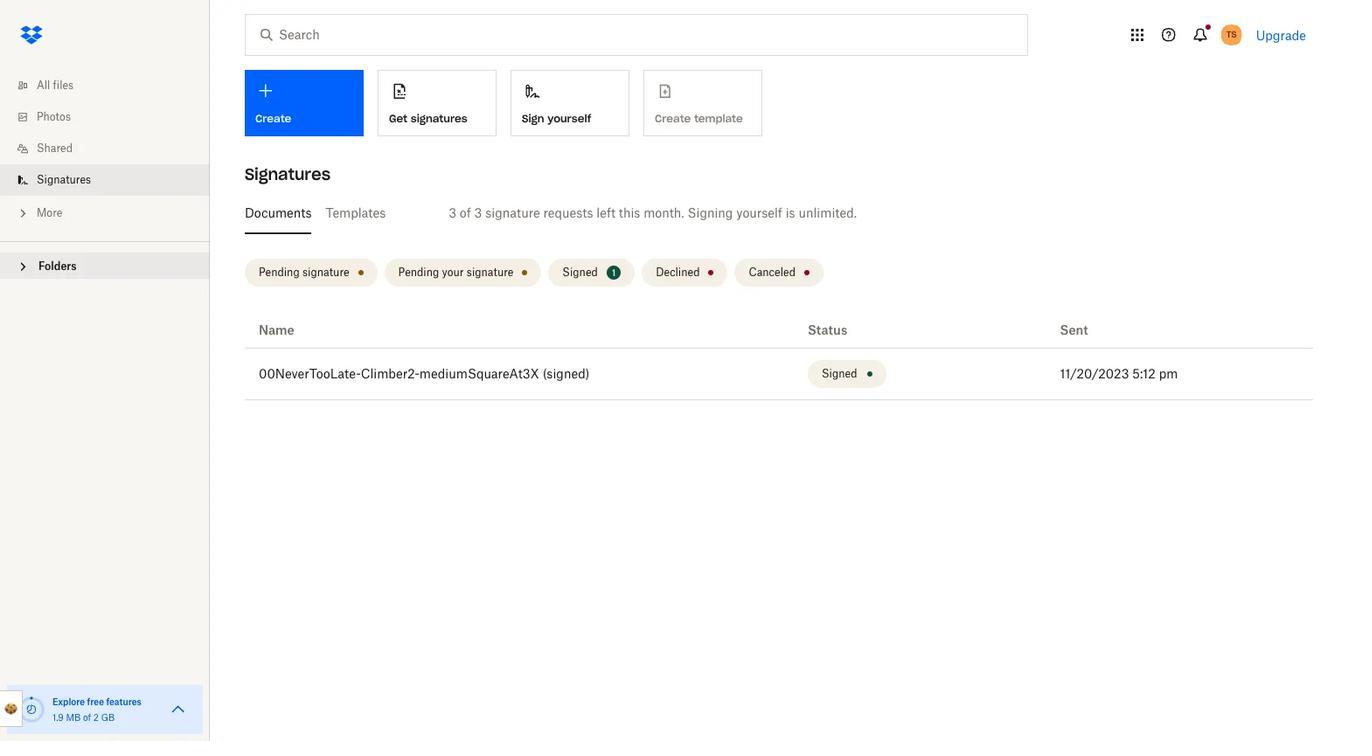 Task type: vqa. For each thing, say whether or not it's contained in the screenshot.
'list'
yes



Task type: describe. For each thing, give the bounding box(es) containing it.
2 3 from the left
[[474, 205, 482, 220]]

signatures list item
[[0, 164, 210, 196]]

list containing all files
[[0, 59, 210, 241]]

unlimited.
[[799, 205, 857, 220]]

quota usage element
[[17, 696, 45, 724]]

get signatures
[[389, 112, 468, 125]]

folders
[[38, 260, 77, 273]]

sign yourself button
[[511, 70, 630, 136]]

signatures inside 'signatures' link
[[37, 173, 91, 186]]

shared link
[[14, 133, 210, 164]]

ts
[[1227, 29, 1237, 40]]

signed button
[[808, 360, 887, 388]]

of inside tab list
[[460, 205, 471, 220]]

more image
[[14, 205, 31, 222]]

upgrade
[[1256, 28, 1306, 42]]

11/20/2023
[[1060, 366, 1129, 381]]

sent
[[1060, 323, 1088, 338]]

mb
[[66, 713, 81, 723]]

pending your signature
[[398, 266, 514, 279]]

row containing 00nevertoolate-climber2-mediumsquareat3x (signed)
[[245, 349, 1313, 400]]

sign yourself
[[522, 112, 591, 125]]

get signatures button
[[378, 70, 497, 136]]

this
[[619, 205, 640, 220]]

folders button
[[0, 253, 210, 279]]

1 3 from the left
[[449, 205, 456, 220]]

signature left the 'requests'
[[485, 205, 540, 220]]

templates tab
[[326, 192, 386, 234]]

climber2-
[[361, 366, 420, 381]]

pending for pending signature
[[259, 266, 300, 279]]

requests
[[543, 205, 593, 220]]

explore free features 1.9 mb of 2 gb
[[52, 697, 142, 723]]

Search text field
[[279, 25, 992, 45]]

canceled
[[749, 266, 796, 279]]

sent button
[[1060, 320, 1088, 341]]

more
[[37, 206, 62, 219]]

all files link
[[14, 70, 210, 101]]

1 horizontal spatial signatures
[[245, 164, 331, 184]]

photos
[[37, 110, 71, 123]]

documents tab
[[245, 192, 312, 234]]

left
[[597, 205, 616, 220]]

1
[[612, 268, 616, 278]]

(signed)
[[543, 366, 590, 381]]

2
[[93, 713, 99, 723]]

get
[[389, 112, 408, 125]]

all
[[37, 79, 50, 92]]

gb
[[101, 713, 115, 723]]

ts button
[[1218, 21, 1246, 49]]

pending for pending your signature
[[398, 266, 439, 279]]



Task type: locate. For each thing, give the bounding box(es) containing it.
signatures
[[245, 164, 331, 184], [37, 173, 91, 186]]

features
[[106, 697, 142, 707]]

signature down templates tab
[[303, 266, 349, 279]]

declined
[[656, 266, 700, 279]]

declined button
[[642, 259, 728, 287]]

files
[[53, 79, 74, 92]]

pending signature button
[[245, 259, 377, 287]]

yourself inside "button"
[[548, 112, 591, 125]]

00nevertoolate-
[[259, 366, 361, 381]]

of left 2
[[83, 713, 91, 723]]

0 horizontal spatial of
[[83, 713, 91, 723]]

templates
[[326, 205, 386, 220]]

of
[[460, 205, 471, 220], [83, 713, 91, 723]]

signatures
[[411, 112, 468, 125]]

3 of 3 signature requests left this month. signing yourself is unlimited.
[[449, 205, 857, 220]]

name
[[259, 323, 294, 338]]

photos link
[[14, 101, 210, 133]]

of up pending your signature button
[[460, 205, 471, 220]]

1 vertical spatial of
[[83, 713, 91, 723]]

name button
[[259, 320, 294, 341]]

row down status button
[[245, 349, 1313, 400]]

1 row from the top
[[245, 313, 1313, 349]]

signatures down shared
[[37, 173, 91, 186]]

2 row from the top
[[245, 349, 1313, 400]]

signed down status button
[[822, 367, 857, 380]]

yourself right sign
[[548, 112, 591, 125]]

0 horizontal spatial signatures
[[37, 173, 91, 186]]

signature inside button
[[303, 266, 349, 279]]

signatures up the documents
[[245, 164, 331, 184]]

1 vertical spatial signed
[[822, 367, 857, 380]]

11/20/2023 5:12 pm
[[1060, 366, 1178, 381]]

1 horizontal spatial signed
[[822, 367, 857, 380]]

1.9
[[52, 713, 64, 723]]

status button
[[808, 320, 847, 341]]

0 vertical spatial signed
[[563, 266, 598, 279]]

dropbox image
[[14, 17, 49, 52]]

canceled button
[[735, 259, 824, 287]]

signature inside button
[[467, 266, 514, 279]]

your
[[442, 266, 464, 279]]

0 horizontal spatial pending
[[259, 266, 300, 279]]

row down canceled button
[[245, 313, 1313, 349]]

yourself
[[548, 112, 591, 125], [736, 205, 782, 220]]

is
[[786, 205, 795, 220]]

signature right your at the left top
[[467, 266, 514, 279]]

signed
[[563, 266, 598, 279], [822, 367, 857, 380]]

pending signature
[[259, 266, 349, 279]]

shared
[[37, 142, 73, 155]]

status
[[808, 323, 847, 338]]

of inside explore free features 1.9 mb of 2 gb
[[83, 713, 91, 723]]

tab list
[[245, 192, 1313, 234]]

list
[[0, 59, 210, 241]]

row containing name
[[245, 313, 1313, 349]]

signing
[[688, 205, 733, 220]]

explore
[[52, 697, 85, 707]]

pending inside button
[[259, 266, 300, 279]]

pending your signature button
[[384, 259, 542, 287]]

signed left 1
[[563, 266, 598, 279]]

tab list containing documents
[[245, 192, 1313, 234]]

documents
[[245, 205, 312, 220]]

month.
[[644, 205, 684, 220]]

0 vertical spatial of
[[460, 205, 471, 220]]

create
[[255, 112, 291, 125]]

signatures link
[[14, 164, 210, 196]]

2 pending from the left
[[398, 266, 439, 279]]

pending up name
[[259, 266, 300, 279]]

create button
[[245, 70, 364, 136]]

0 horizontal spatial yourself
[[548, 112, 591, 125]]

all files
[[37, 79, 74, 92]]

pending
[[259, 266, 300, 279], [398, 266, 439, 279]]

signature
[[485, 205, 540, 220], [303, 266, 349, 279], [467, 266, 514, 279]]

5:12
[[1133, 366, 1156, 381]]

table containing name
[[245, 313, 1313, 400]]

upgrade link
[[1256, 28, 1306, 42]]

pending inside button
[[398, 266, 439, 279]]

free
[[87, 697, 104, 707]]

00nevertoolate-climber2-mediumsquareat3x (signed)
[[259, 366, 590, 381]]

1 vertical spatial yourself
[[736, 205, 782, 220]]

3
[[449, 205, 456, 220], [474, 205, 482, 220]]

0 horizontal spatial signed
[[563, 266, 598, 279]]

1 pending from the left
[[259, 266, 300, 279]]

0 vertical spatial yourself
[[548, 112, 591, 125]]

signed inside "button"
[[822, 367, 857, 380]]

table
[[245, 313, 1313, 400]]

sign
[[522, 112, 544, 125]]

row
[[245, 313, 1313, 349], [245, 349, 1313, 400]]

1 horizontal spatial pending
[[398, 266, 439, 279]]

1 horizontal spatial 3
[[474, 205, 482, 220]]

mediumsquareat3x
[[420, 366, 539, 381]]

1 horizontal spatial of
[[460, 205, 471, 220]]

0 horizontal spatial 3
[[449, 205, 456, 220]]

1 horizontal spatial yourself
[[736, 205, 782, 220]]

pm
[[1159, 366, 1178, 381]]

3 up pending your signature button
[[474, 205, 482, 220]]

yourself left the 'is'
[[736, 205, 782, 220]]

3 up your at the left top
[[449, 205, 456, 220]]

pending left your at the left top
[[398, 266, 439, 279]]



